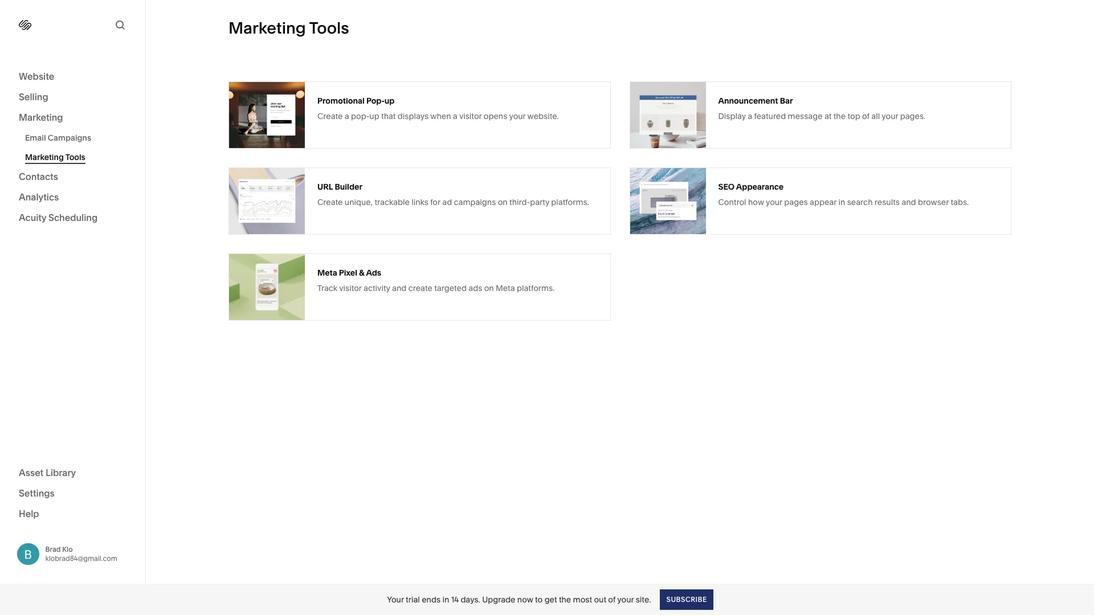 Task type: locate. For each thing, give the bounding box(es) containing it.
1 vertical spatial visitor
[[339, 283, 362, 293]]

all
[[872, 111, 881, 121]]

meta up track
[[318, 268, 337, 278]]

0 vertical spatial visitor
[[460, 111, 482, 121]]

ends
[[422, 595, 441, 605]]

1 horizontal spatial a
[[453, 111, 458, 121]]

14
[[451, 595, 459, 605]]

meta right "ads"
[[496, 283, 515, 293]]

1 horizontal spatial the
[[834, 111, 846, 121]]

asset
[[19, 467, 43, 479]]

1 horizontal spatial in
[[839, 197, 846, 207]]

visitor left opens
[[460, 111, 482, 121]]

scheduling
[[49, 212, 98, 224]]

pages
[[785, 197, 808, 207]]

the right get
[[559, 595, 572, 605]]

2 create from the top
[[318, 197, 343, 207]]

a down the announcement on the top right of the page
[[748, 111, 753, 121]]

visitor
[[460, 111, 482, 121], [339, 283, 362, 293]]

&
[[359, 268, 365, 278]]

1 vertical spatial on
[[485, 283, 494, 293]]

that
[[382, 111, 396, 121]]

get
[[545, 595, 557, 605]]

0 horizontal spatial of
[[609, 595, 616, 605]]

1 vertical spatial up
[[370, 111, 380, 121]]

and inside seo appearance control how your pages appear in search results and browser tabs.
[[902, 197, 917, 207]]

1 vertical spatial and
[[392, 283, 407, 293]]

a inside announcement bar display a featured message at the top of all your pages.
[[748, 111, 753, 121]]

0 vertical spatial and
[[902, 197, 917, 207]]

seo appearance control how your pages appear in search results and browser tabs.
[[719, 182, 970, 207]]

0 horizontal spatial visitor
[[339, 283, 362, 293]]

2 a from the left
[[453, 111, 458, 121]]

results
[[875, 197, 900, 207]]

0 horizontal spatial a
[[345, 111, 349, 121]]

1 vertical spatial in
[[443, 595, 450, 605]]

1 horizontal spatial visitor
[[460, 111, 482, 121]]

url builder create unique, trackable links for ad campaigns on third-party platforms.
[[318, 182, 590, 207]]

0 vertical spatial the
[[834, 111, 846, 121]]

0 vertical spatial on
[[498, 197, 508, 207]]

1 horizontal spatial marketing tools
[[229, 18, 349, 38]]

0 vertical spatial create
[[318, 111, 343, 121]]

0 vertical spatial of
[[863, 111, 870, 121]]

targeted
[[435, 283, 467, 293]]

on right "ads"
[[485, 283, 494, 293]]

settings
[[19, 488, 55, 499]]

0 vertical spatial tools
[[309, 18, 349, 38]]

track
[[318, 283, 338, 293]]

meta
[[318, 268, 337, 278], [496, 283, 515, 293]]

0 vertical spatial meta
[[318, 268, 337, 278]]

0 horizontal spatial and
[[392, 283, 407, 293]]

help link
[[19, 508, 39, 520]]

and
[[902, 197, 917, 207], [392, 283, 407, 293]]

create down url
[[318, 197, 343, 207]]

promotional pop-up create a pop-up that displays when a visitor opens your website.
[[318, 96, 559, 121]]

tabs.
[[951, 197, 970, 207]]

0 horizontal spatial on
[[485, 283, 494, 293]]

campaigns
[[454, 197, 496, 207]]

0 vertical spatial marketing tools
[[229, 18, 349, 38]]

display
[[719, 111, 746, 121]]

in left 14
[[443, 595, 450, 605]]

0 horizontal spatial in
[[443, 595, 450, 605]]

up up "that"
[[385, 96, 395, 106]]

1 vertical spatial marketing
[[19, 112, 63, 123]]

1 vertical spatial create
[[318, 197, 343, 207]]

opens
[[484, 111, 508, 121]]

unique,
[[345, 197, 373, 207]]

pop-
[[367, 96, 385, 106]]

3 a from the left
[[748, 111, 753, 121]]

your
[[387, 595, 404, 605]]

platforms. inside meta pixel & ads track visitor activity and create targeted ads on meta platforms.
[[517, 283, 555, 293]]

marketing tools link
[[25, 148, 133, 167]]

displays
[[398, 111, 429, 121]]

0 vertical spatial in
[[839, 197, 846, 207]]

1 create from the top
[[318, 111, 343, 121]]

and left create
[[392, 283, 407, 293]]

your inside the promotional pop-up create a pop-up that displays when a visitor opens your website.
[[509, 111, 526, 121]]

1 horizontal spatial on
[[498, 197, 508, 207]]

0 vertical spatial platforms.
[[552, 197, 590, 207]]

0 horizontal spatial tools
[[65, 152, 85, 163]]

in
[[839, 197, 846, 207], [443, 595, 450, 605]]

pop-
[[351, 111, 370, 121]]

0 horizontal spatial up
[[370, 111, 380, 121]]

on inside meta pixel & ads track visitor activity and create targeted ads on meta platforms.
[[485, 283, 494, 293]]

2 horizontal spatial a
[[748, 111, 753, 121]]

1 horizontal spatial meta
[[496, 283, 515, 293]]

your right how
[[766, 197, 783, 207]]

now
[[518, 595, 534, 605]]

1 horizontal spatial of
[[863, 111, 870, 121]]

1 vertical spatial platforms.
[[517, 283, 555, 293]]

promotional
[[318, 96, 365, 106]]

0 horizontal spatial the
[[559, 595, 572, 605]]

how
[[749, 197, 765, 207]]

marketing tools
[[229, 18, 349, 38], [25, 152, 85, 163]]

platforms.
[[552, 197, 590, 207], [517, 283, 555, 293]]

your right opens
[[509, 111, 526, 121]]

your inside announcement bar display a featured message at the top of all your pages.
[[882, 111, 899, 121]]

up
[[385, 96, 395, 106], [370, 111, 380, 121]]

appearance
[[737, 182, 784, 192]]

of
[[863, 111, 870, 121], [609, 595, 616, 605]]

the inside announcement bar display a featured message at the top of all your pages.
[[834, 111, 846, 121]]

your inside seo appearance control how your pages appear in search results and browser tabs.
[[766, 197, 783, 207]]

the
[[834, 111, 846, 121], [559, 595, 572, 605]]

email
[[25, 133, 46, 143]]

of right out
[[609, 595, 616, 605]]

the right at
[[834, 111, 846, 121]]

up left "that"
[[370, 111, 380, 121]]

0 horizontal spatial marketing tools
[[25, 152, 85, 163]]

ad
[[443, 197, 452, 207]]

1 vertical spatial of
[[609, 595, 616, 605]]

trackable
[[375, 197, 410, 207]]

create inside url builder create unique, trackable links for ad campaigns on third-party platforms.
[[318, 197, 343, 207]]

klobrad84@gmail.com
[[45, 555, 117, 563]]

your right all at the top of the page
[[882, 111, 899, 121]]

visitor inside meta pixel & ads track visitor activity and create targeted ads on meta platforms.
[[339, 283, 362, 293]]

1 horizontal spatial tools
[[309, 18, 349, 38]]

most
[[573, 595, 593, 605]]

contacts link
[[19, 171, 127, 184]]

of left all at the top of the page
[[863, 111, 870, 121]]

settings link
[[19, 487, 127, 501]]

your
[[509, 111, 526, 121], [882, 111, 899, 121], [766, 197, 783, 207], [618, 595, 634, 605]]

create
[[318, 111, 343, 121], [318, 197, 343, 207]]

in left the search
[[839, 197, 846, 207]]

a right when
[[453, 111, 458, 121]]

1 horizontal spatial and
[[902, 197, 917, 207]]

help
[[19, 508, 39, 520]]

1 horizontal spatial up
[[385, 96, 395, 106]]

create inside the promotional pop-up create a pop-up that displays when a visitor opens your website.
[[318, 111, 343, 121]]

on left third-
[[498, 197, 508, 207]]

1 a from the left
[[345, 111, 349, 121]]

visitor down pixel
[[339, 283, 362, 293]]

0 vertical spatial marketing
[[229, 18, 306, 38]]

tools
[[309, 18, 349, 38], [65, 152, 85, 163]]

and right results
[[902, 197, 917, 207]]

1 vertical spatial meta
[[496, 283, 515, 293]]

marketing
[[229, 18, 306, 38], [19, 112, 63, 123], [25, 152, 64, 163]]

create down the promotional
[[318, 111, 343, 121]]

a left pop-
[[345, 111, 349, 121]]



Task type: vqa. For each thing, say whether or not it's contained in the screenshot.


Task type: describe. For each thing, give the bounding box(es) containing it.
pages.
[[901, 111, 926, 121]]

featured
[[755, 111, 787, 121]]

trial
[[406, 595, 420, 605]]

ads
[[469, 283, 483, 293]]

selling link
[[19, 91, 127, 104]]

when
[[431, 111, 451, 121]]

asset library
[[19, 467, 76, 479]]

party
[[530, 197, 550, 207]]

days.
[[461, 595, 481, 605]]

1 vertical spatial marketing tools
[[25, 152, 85, 163]]

site.
[[636, 595, 652, 605]]

meta pixel & ads track visitor activity and create targeted ads on meta platforms.
[[318, 268, 555, 293]]

subscribe button
[[661, 590, 714, 610]]

out
[[594, 595, 607, 605]]

acuity scheduling link
[[19, 212, 127, 225]]

brad
[[45, 546, 61, 554]]

asset library link
[[19, 467, 127, 480]]

klo
[[62, 546, 73, 554]]

and inside meta pixel & ads track visitor activity and create targeted ads on meta platforms.
[[392, 283, 407, 293]]

library
[[46, 467, 76, 479]]

pixel
[[339, 268, 358, 278]]

seo
[[719, 182, 735, 192]]

control
[[719, 197, 747, 207]]

analytics
[[19, 192, 59, 203]]

of inside announcement bar display a featured message at the top of all your pages.
[[863, 111, 870, 121]]

announcement bar display a featured message at the top of all your pages.
[[719, 96, 926, 121]]

on inside url builder create unique, trackable links for ad campaigns on third-party platforms.
[[498, 197, 508, 207]]

email campaigns
[[25, 133, 91, 143]]

at
[[825, 111, 832, 121]]

2 vertical spatial marketing
[[25, 152, 64, 163]]

website.
[[528, 111, 559, 121]]

selling
[[19, 91, 48, 103]]

for
[[431, 197, 441, 207]]

1 vertical spatial the
[[559, 595, 572, 605]]

links
[[412, 197, 429, 207]]

your left site.
[[618, 595, 634, 605]]

create
[[409, 283, 433, 293]]

0 horizontal spatial meta
[[318, 268, 337, 278]]

in inside seo appearance control how your pages appear in search results and browser tabs.
[[839, 197, 846, 207]]

campaigns
[[48, 133, 91, 143]]

search
[[848, 197, 873, 207]]

builder
[[335, 182, 363, 192]]

email campaigns link
[[25, 128, 133, 148]]

contacts
[[19, 171, 58, 182]]

message
[[788, 111, 823, 121]]

0 vertical spatial up
[[385, 96, 395, 106]]

subscribe
[[667, 596, 708, 604]]

to
[[536, 595, 543, 605]]

announcement
[[719, 96, 779, 106]]

bar
[[780, 96, 794, 106]]

analytics link
[[19, 191, 127, 205]]

acuity scheduling
[[19, 212, 98, 224]]

visitor inside the promotional pop-up create a pop-up that displays when a visitor opens your website.
[[460, 111, 482, 121]]

platforms. inside url builder create unique, trackable links for ad campaigns on third-party platforms.
[[552, 197, 590, 207]]

upgrade
[[483, 595, 516, 605]]

url
[[318, 182, 333, 192]]

browser
[[919, 197, 949, 207]]

1 vertical spatial tools
[[65, 152, 85, 163]]

activity
[[364, 283, 390, 293]]

marketing link
[[19, 111, 127, 125]]

third-
[[510, 197, 530, 207]]

appear
[[810, 197, 837, 207]]

top
[[848, 111, 861, 121]]

your trial ends in 14 days. upgrade now to get the most out of your site.
[[387, 595, 652, 605]]

website
[[19, 71, 54, 82]]

brad klo klobrad84@gmail.com
[[45, 546, 117, 563]]

ads
[[366, 268, 382, 278]]

website link
[[19, 70, 127, 84]]

acuity
[[19, 212, 46, 224]]



